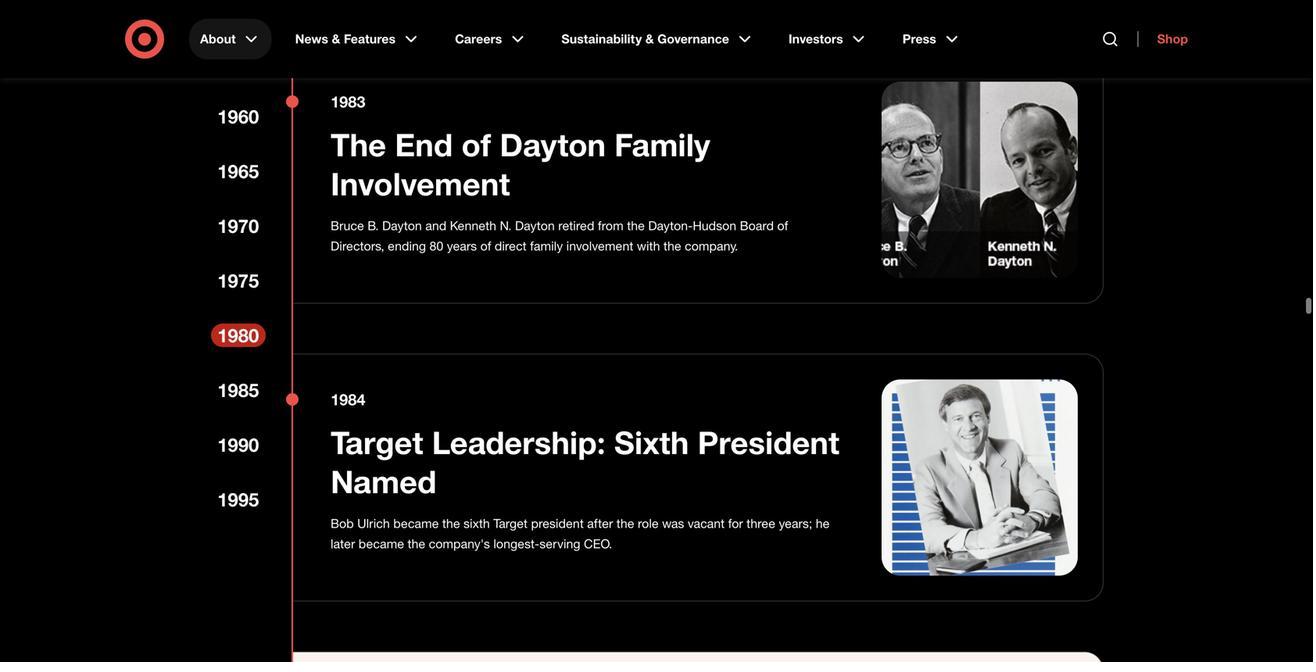 Task type: describe. For each thing, give the bounding box(es) containing it.
from
[[598, 218, 624, 233]]

1975
[[217, 269, 259, 292]]

after
[[587, 516, 613, 531]]

governance
[[657, 31, 729, 47]]

with
[[637, 238, 660, 254]]

features
[[344, 31, 396, 47]]

bob ulrich became the sixth target president after the role was vacant for three years; he later became the company's longest-serving ceo.
[[331, 516, 830, 551]]

shop
[[1157, 31, 1188, 47]]

named
[[331, 462, 437, 501]]

direct
[[495, 238, 527, 254]]

family
[[615, 125, 710, 164]]

& for features
[[332, 31, 340, 47]]

the up company's at the left bottom of the page
[[442, 516, 460, 531]]

bruce
[[331, 218, 364, 233]]

sixth
[[614, 423, 689, 462]]

1965
[[217, 160, 259, 183]]

role
[[638, 516, 659, 531]]

1980
[[217, 324, 259, 347]]

investors
[[789, 31, 843, 47]]

1 vertical spatial became
[[359, 536, 404, 551]]

target leadership: sixth president named
[[331, 423, 840, 501]]

press link
[[892, 19, 972, 59]]

sustainability
[[561, 31, 642, 47]]

1960 link
[[211, 105, 266, 128]]

2 vertical spatial of
[[480, 238, 491, 254]]

the left role
[[617, 516, 634, 531]]

longest-
[[494, 536, 540, 551]]

1984
[[331, 390, 365, 409]]

careers
[[455, 31, 502, 47]]

about
[[200, 31, 236, 47]]

target inside target leadership: sixth president named
[[331, 423, 423, 462]]

news & features
[[295, 31, 396, 47]]

1970 link
[[211, 214, 266, 238]]

ceo.
[[584, 536, 612, 551]]

1 vertical spatial of
[[777, 218, 788, 233]]

sustainability & governance
[[561, 31, 729, 47]]

1975 link
[[211, 269, 266, 292]]

dayton inside the end of dayton family involvement
[[500, 125, 606, 164]]

1970
[[217, 215, 259, 237]]

dayton-
[[648, 218, 693, 233]]

the up with
[[627, 218, 645, 233]]

ulrich
[[357, 516, 390, 531]]

press
[[903, 31, 936, 47]]

1983
[[331, 92, 365, 111]]

1990
[[217, 433, 259, 456]]

n.
[[500, 218, 512, 233]]

the end of dayton family involvement
[[331, 125, 710, 203]]

years
[[447, 238, 477, 254]]

directors,
[[331, 238, 384, 254]]



Task type: vqa. For each thing, say whether or not it's contained in the screenshot.
a collage of a man in a suit and tie image
yes



Task type: locate. For each thing, give the bounding box(es) containing it.
the left company's at the left bottom of the page
[[408, 536, 425, 551]]

1 vertical spatial target
[[493, 516, 528, 531]]

1965 link
[[211, 159, 266, 183]]

bob
[[331, 516, 354, 531]]

end
[[395, 125, 453, 164]]

became right ulrich
[[393, 516, 439, 531]]

was
[[662, 516, 684, 531]]

2 & from the left
[[645, 31, 654, 47]]

the down dayton-
[[664, 238, 681, 254]]

of right years at left
[[480, 238, 491, 254]]

investors link
[[778, 19, 879, 59]]

the
[[627, 218, 645, 233], [664, 238, 681, 254], [442, 516, 460, 531], [617, 516, 634, 531], [408, 536, 425, 551]]

of inside the end of dayton family involvement
[[462, 125, 491, 164]]

kenneth
[[450, 218, 496, 233]]

a man sitting at a desk image
[[882, 379, 1078, 576]]

serving
[[540, 536, 580, 551]]

company.
[[685, 238, 738, 254]]

careers link
[[444, 19, 538, 59]]

80
[[430, 238, 443, 254]]

1990 link
[[211, 433, 266, 456]]

of right the end
[[462, 125, 491, 164]]

involvement
[[331, 165, 510, 203]]

years;
[[779, 516, 812, 531]]

1995 link
[[211, 488, 266, 511]]

hudson
[[693, 218, 736, 233]]

and
[[425, 218, 447, 233]]

& inside "link"
[[332, 31, 340, 47]]

the
[[331, 125, 386, 164]]

1 horizontal spatial &
[[645, 31, 654, 47]]

board
[[740, 218, 774, 233]]

involvement
[[566, 238, 633, 254]]

0 horizontal spatial target
[[331, 423, 423, 462]]

b.
[[368, 218, 379, 233]]

target up named
[[331, 423, 423, 462]]

became
[[393, 516, 439, 531], [359, 536, 404, 551]]

president
[[698, 423, 840, 462]]

0 vertical spatial became
[[393, 516, 439, 531]]

company's
[[429, 536, 490, 551]]

0 vertical spatial of
[[462, 125, 491, 164]]

&
[[332, 31, 340, 47], [645, 31, 654, 47]]

ending
[[388, 238, 426, 254]]

president
[[531, 516, 584, 531]]

0 horizontal spatial &
[[332, 31, 340, 47]]

target up the longest-
[[493, 516, 528, 531]]

vacant
[[688, 516, 725, 531]]

0 vertical spatial target
[[331, 423, 423, 462]]

& for governance
[[645, 31, 654, 47]]

leadership:
[[432, 423, 606, 462]]

news & features link
[[284, 19, 432, 59]]

news
[[295, 31, 328, 47]]

he
[[816, 516, 830, 531]]

family
[[530, 238, 563, 254]]

dayton
[[500, 125, 606, 164], [382, 218, 422, 233], [515, 218, 555, 233]]

shop link
[[1138, 31, 1188, 47]]

1995
[[217, 488, 259, 511]]

of
[[462, 125, 491, 164], [777, 218, 788, 233], [480, 238, 491, 254]]

sixth
[[464, 516, 490, 531]]

became down ulrich
[[359, 536, 404, 551]]

a collage of a man in a suit and tie image
[[882, 82, 1078, 278]]

sustainability & governance link
[[551, 19, 765, 59]]

& left governance
[[645, 31, 654, 47]]

three
[[747, 516, 775, 531]]

1985 link
[[211, 378, 266, 402]]

retired
[[558, 218, 594, 233]]

target inside bob ulrich became the sixth target president after the role was vacant for three years; he later became the company's longest-serving ceo.
[[493, 516, 528, 531]]

& right news
[[332, 31, 340, 47]]

of right board
[[777, 218, 788, 233]]

target
[[331, 423, 423, 462], [493, 516, 528, 531]]

1960
[[217, 105, 259, 128]]

later
[[331, 536, 355, 551]]

1 & from the left
[[332, 31, 340, 47]]

bruce b. dayton and kenneth n. dayton retired from the dayton-hudson board of directors, ending 80 years of direct family involvement with the company.
[[331, 218, 788, 254]]

1985
[[217, 379, 259, 401]]

1980 link
[[211, 324, 266, 347]]

1 horizontal spatial target
[[493, 516, 528, 531]]

for
[[728, 516, 743, 531]]

about link
[[189, 19, 272, 59]]



